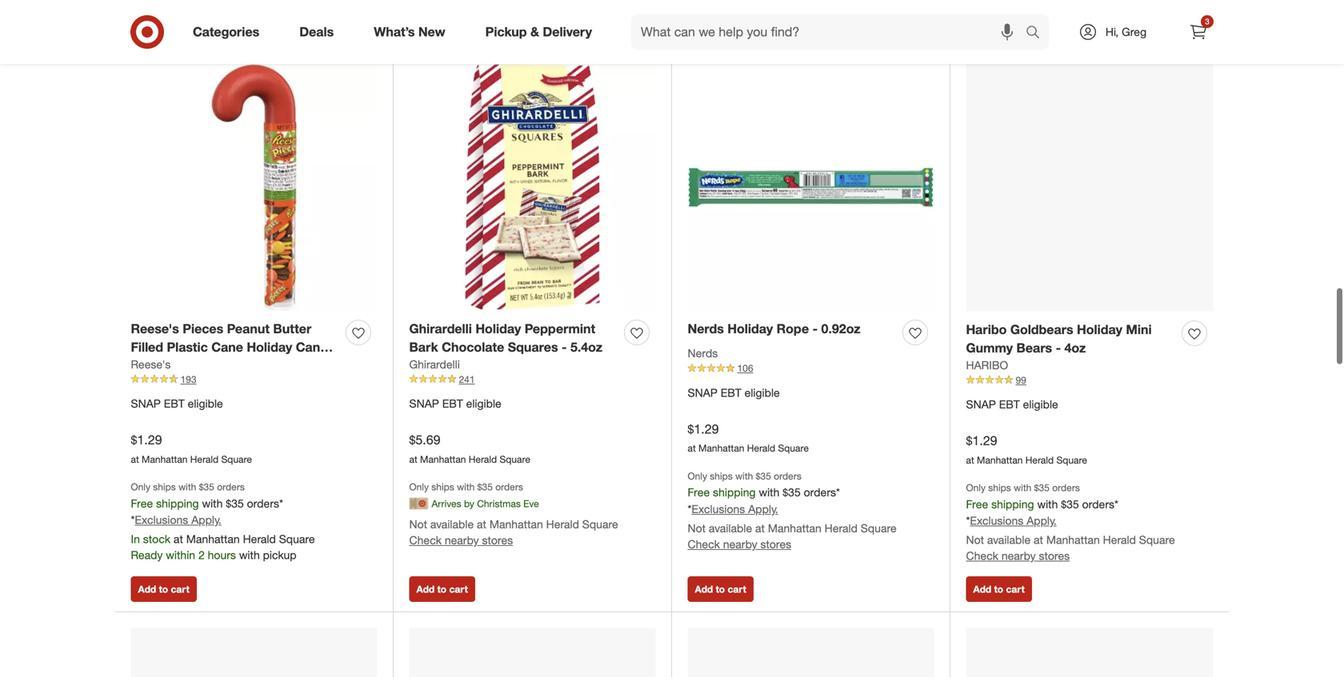 Task type: locate. For each thing, give the bounding box(es) containing it.
1 horizontal spatial free
[[688, 467, 710, 481]]

add
[[138, 1, 156, 13], [138, 565, 156, 577], [416, 565, 435, 577], [695, 565, 713, 577], [973, 565, 992, 577]]

ghirardelli for ghirardelli holiday peppermint bark chocolate squares - 5.4oz
[[409, 303, 472, 319]]

- inside haribo goldbears holiday mini gummy bears - 4oz
[[1056, 322, 1061, 338]]

pieces
[[183, 303, 223, 319]]

0 horizontal spatial check
[[409, 515, 442, 529]]

add to cart button for nerds holiday rope - 0.92oz
[[688, 559, 754, 584]]

1 horizontal spatial apply.
[[748, 484, 778, 498]]

snap ebt eligible down 241
[[409, 378, 501, 392]]

check nearby stores button
[[409, 514, 513, 530], [688, 518, 791, 534], [966, 530, 1070, 546]]

1 horizontal spatial only ships with $35 orders free shipping with $35 orders* * exclusions apply. not available at manhattan herald square check nearby stores
[[966, 464, 1175, 545]]

reese's for reese's pieces peanut butter filled plastic cane holiday candy - 1.4oz
[[131, 303, 179, 319]]

$35
[[756, 452, 771, 464], [199, 463, 214, 475], [477, 463, 493, 475], [1034, 464, 1050, 476], [783, 467, 801, 481], [226, 478, 244, 492], [1061, 479, 1079, 493]]

snap for nerds holiday rope - 0.92oz
[[688, 368, 718, 382]]

snap for haribo goldbears holiday mini gummy bears - 4oz
[[966, 379, 996, 393]]

herald inside only ships with $35 orders free shipping with $35 orders* * exclusions apply. in stock at  manhattan herald square ready within 2 hours with pickup
[[243, 514, 276, 528]]

add to cart button for reese's pieces peanut butter filled plastic cane holiday candy - 1.4oz
[[131, 559, 197, 584]]

2 horizontal spatial orders*
[[1082, 479, 1119, 493]]

cart for nerds holiday rope - 0.92oz
[[728, 565, 746, 577]]

gummy
[[966, 322, 1013, 338]]

holiday down peanut
[[247, 321, 292, 337]]

bears
[[1017, 322, 1052, 338]]

haribo goldbears holiday mini gummy bears - 4oz link
[[966, 303, 1176, 339]]

shipping inside only ships with $35 orders free shipping with $35 orders* * exclusions apply. in stock at  manhattan herald square ready within 2 hours with pickup
[[156, 478, 199, 492]]

apply.
[[748, 484, 778, 498], [191, 495, 221, 509], [1027, 496, 1057, 510]]

orders*
[[804, 467, 840, 481], [247, 478, 283, 492], [1082, 479, 1119, 493]]

2 horizontal spatial check
[[966, 531, 998, 545]]

1 horizontal spatial exclusions
[[692, 484, 745, 498]]

2 horizontal spatial check nearby stores button
[[966, 530, 1070, 546]]

square inside not available at manhattan herald square check nearby stores
[[582, 499, 618, 513]]

peppermint
[[525, 303, 595, 319]]

ebt down nerds holiday rope - 0.92oz link
[[721, 368, 742, 382]]

hi, greg
[[1106, 25, 1147, 39]]

apply. inside only ships with $35 orders free shipping with $35 orders* * exclusions apply. in stock at  manhattan herald square ready within 2 hours with pickup
[[191, 495, 221, 509]]

holiday up 4oz at the right top of the page
[[1077, 304, 1123, 319]]

ebt down 193
[[164, 378, 185, 392]]

ghirardelli holiday peppermint bark chocolate squares - 5.4oz
[[409, 303, 603, 337]]

free
[[688, 467, 710, 481], [131, 478, 153, 492], [966, 479, 988, 493]]

add to cart button for ghirardelli holiday peppermint bark chocolate squares - 5.4oz
[[409, 559, 475, 584]]

nerds up nerds link
[[688, 303, 724, 319]]

cart for haribo goldbears holiday mini gummy bears - 4oz
[[1006, 565, 1025, 577]]

reese's up the filled
[[131, 303, 179, 319]]

exclusions for reese's pieces peanut butter filled plastic cane holiday candy - 1.4oz
[[135, 495, 188, 509]]

nearby
[[445, 515, 479, 529], [723, 519, 757, 533], [1002, 531, 1036, 545]]

0 horizontal spatial only ships with $35 orders free shipping with $35 orders* * exclusions apply. not available at manhattan herald square check nearby stores
[[688, 452, 897, 533]]

241 link
[[409, 354, 656, 368]]

add for reese's pieces peanut butter filled plastic cane holiday candy - 1.4oz
[[138, 565, 156, 577]]

0 horizontal spatial orders*
[[247, 478, 283, 492]]

check nearby stores button for 0.92oz
[[688, 518, 791, 534]]

0 vertical spatial reese's
[[131, 303, 179, 319]]

0 vertical spatial nerds
[[688, 303, 724, 319]]

reese's pieces peanut butter filled plastic cane holiday candy - 1.4oz
[[131, 303, 335, 355]]

- left 4oz at the right top of the page
[[1056, 322, 1061, 338]]

ebt for nerds holiday rope - 0.92oz
[[721, 368, 742, 382]]

1 horizontal spatial nearby
[[723, 519, 757, 533]]

2 horizontal spatial shipping
[[991, 479, 1034, 493]]

1 ghirardelli from the top
[[409, 303, 472, 319]]

1 horizontal spatial exclusions apply. button
[[692, 483, 778, 499]]

search button
[[1019, 14, 1057, 53]]

0 horizontal spatial stores
[[482, 515, 513, 529]]

eligible down bears
[[1023, 379, 1058, 393]]

chocolate
[[442, 321, 504, 337]]

0.92oz
[[821, 303, 861, 319]]

apply. for 0.92oz
[[748, 484, 778, 498]]

snap ebt eligible down 193
[[131, 378, 223, 392]]

5.4oz
[[570, 321, 603, 337]]

m&m's holiday milk chocolate minitube - 1.08oz image
[[131, 610, 377, 678], [131, 610, 377, 678]]

check for haribo goldbears holiday mini gummy bears - 4oz
[[966, 531, 998, 545]]

1 vertical spatial reese's
[[131, 339, 171, 353]]

1 nerds from the top
[[688, 303, 724, 319]]

only inside only ships with $35 orders free shipping with $35 orders* * exclusions apply. in stock at  manhattan herald square ready within 2 hours with pickup
[[131, 463, 150, 475]]

to for nerds holiday rope - 0.92oz
[[716, 565, 725, 577]]

0 horizontal spatial not
[[409, 499, 427, 513]]

stores for haribo goldbears holiday mini gummy bears - 4oz
[[1039, 531, 1070, 545]]

cane
[[211, 321, 243, 337]]

at manhattan herald square
[[688, 424, 809, 436], [131, 435, 252, 447], [409, 435, 530, 447], [966, 436, 1087, 448]]

ghirardelli holiday peppermint bark chocolate squares - 5.4oz image
[[409, 46, 656, 293], [409, 46, 656, 293]]

0 vertical spatial ghirardelli
[[409, 303, 472, 319]]

ships
[[710, 452, 733, 464], [153, 463, 176, 475], [431, 463, 454, 475], [988, 464, 1011, 476]]

what's new
[[374, 24, 445, 40]]

snap down ghirardelli link in the left of the page
[[409, 378, 439, 392]]

deals link
[[286, 14, 354, 50]]

haribo goldbears holiday mini gummy bears - 4oz
[[966, 304, 1152, 338]]

2 horizontal spatial exclusions
[[970, 496, 1024, 510]]

nearby for nerds holiday rope - 0.92oz
[[723, 519, 757, 533]]

orders* inside only ships with $35 orders free shipping with $35 orders* * exclusions apply. in stock at  manhattan herald square ready within 2 hours with pickup
[[247, 478, 283, 492]]

nerds holiday rope - 0.92oz
[[688, 303, 861, 319]]

2 horizontal spatial *
[[966, 496, 970, 510]]

only for reese's pieces peanut butter filled plastic cane holiday candy - 1.4oz
[[131, 463, 150, 475]]

snap ebt eligible down haribo link
[[966, 379, 1058, 393]]

eligible down 241
[[466, 378, 501, 392]]

snap
[[688, 368, 718, 382], [131, 378, 161, 392], [409, 378, 439, 392], [966, 379, 996, 393]]

1 horizontal spatial check
[[688, 519, 720, 533]]

new
[[418, 24, 445, 40]]

1 horizontal spatial *
[[688, 484, 692, 498]]

0 horizontal spatial exclusions
[[135, 495, 188, 509]]

exclusions apply. button for reese's pieces peanut butter filled plastic cane holiday candy - 1.4oz
[[135, 494, 221, 510]]

nerds for nerds
[[688, 328, 718, 342]]

snap down 1.4oz
[[131, 378, 161, 392]]

0 horizontal spatial nearby
[[445, 515, 479, 529]]

orders for 0.92oz
[[774, 452, 802, 464]]

eligible for 0.92oz
[[745, 368, 780, 382]]

orders for gummy
[[1052, 464, 1080, 476]]

eligible
[[745, 368, 780, 382], [188, 378, 223, 392], [466, 378, 501, 392], [1023, 379, 1058, 393]]

check
[[409, 515, 442, 529], [688, 519, 720, 533], [966, 531, 998, 545]]

exclusions for haribo goldbears holiday mini gummy bears - 4oz
[[970, 496, 1024, 510]]

0 horizontal spatial apply.
[[191, 495, 221, 509]]

available inside not available at manhattan herald square check nearby stores
[[430, 499, 474, 513]]

2 reese's from the top
[[131, 339, 171, 353]]

categories link
[[179, 14, 279, 50]]

- inside ghirardelli holiday peppermint bark chocolate squares - 5.4oz
[[562, 321, 567, 337]]

not
[[409, 499, 427, 513], [688, 503, 706, 517], [966, 515, 984, 529]]

to
[[159, 1, 168, 13], [159, 565, 168, 577], [437, 565, 447, 577], [716, 565, 725, 577], [994, 565, 1003, 577]]

1 horizontal spatial not
[[688, 503, 706, 517]]

add for ghirardelli holiday peppermint bark chocolate squares - 5.4oz
[[416, 565, 435, 577]]

2 nerds from the top
[[688, 328, 718, 342]]

reese's link
[[131, 338, 171, 354]]

1 vertical spatial nerds
[[688, 328, 718, 342]]

ships inside only ships with $35 orders free shipping with $35 orders* * exclusions apply. in stock at  manhattan herald square ready within 2 hours with pickup
[[153, 463, 176, 475]]

snap ebt eligible down nerds link
[[688, 368, 780, 382]]

1 reese's from the top
[[131, 303, 179, 319]]

ships for haribo goldbears holiday mini gummy bears - 4oz
[[988, 464, 1011, 476]]

snap ebt eligible for ghirardelli
[[409, 378, 501, 392]]

0 horizontal spatial exclusions apply. button
[[135, 494, 221, 510]]

2 horizontal spatial available
[[987, 515, 1031, 529]]

snap ebt eligible for haribo
[[966, 379, 1058, 393]]

* inside only ships with $35 orders free shipping with $35 orders* * exclusions apply. in stock at  manhattan herald square ready within 2 hours with pickup
[[131, 495, 135, 509]]

at
[[688, 424, 696, 436], [131, 435, 139, 447], [409, 435, 417, 447], [966, 436, 974, 448], [477, 499, 486, 513], [755, 503, 765, 517], [174, 514, 183, 528], [1034, 515, 1043, 529]]

orders for filled
[[217, 463, 245, 475]]

only ships with $35 orders free shipping with $35 orders* * exclusions apply. not available at manhattan herald square check nearby stores
[[688, 452, 897, 533], [966, 464, 1175, 545]]

add to cart for ghirardelli holiday peppermint bark chocolate squares - 5.4oz
[[416, 565, 468, 577]]

stock
[[143, 514, 170, 528]]

christmas
[[477, 480, 521, 492]]

2 ghirardelli from the top
[[409, 339, 460, 353]]

*
[[688, 484, 692, 498], [131, 495, 135, 509], [966, 496, 970, 510]]

reese's inside reese's pieces peanut butter filled plastic cane holiday candy - 1.4oz
[[131, 303, 179, 319]]

1 horizontal spatial available
[[709, 503, 752, 517]]

exclusions inside only ships with $35 orders free shipping with $35 orders* * exclusions apply. in stock at  manhattan herald square ready within 2 hours with pickup
[[135, 495, 188, 509]]

2 horizontal spatial stores
[[1039, 531, 1070, 545]]

orders inside only ships with $35 orders free shipping with $35 orders* * exclusions apply. in stock at  manhattan herald square ready within 2 hours with pickup
[[217, 463, 245, 475]]

2 horizontal spatial apply.
[[1027, 496, 1057, 510]]

ghirardelli up bark
[[409, 303, 472, 319]]

eligible down nerds holiday rope - 0.92oz link
[[745, 368, 780, 382]]

3
[[1205, 16, 1210, 26]]

not inside not available at manhattan herald square check nearby stores
[[409, 499, 427, 513]]

apply. for gummy
[[1027, 496, 1057, 510]]

ghirardelli down bark
[[409, 339, 460, 353]]

nerds
[[688, 303, 724, 319], [688, 328, 718, 342]]

2 horizontal spatial free
[[966, 479, 988, 493]]

holiday left the rope
[[728, 303, 773, 319]]

add to cart button for haribo goldbears holiday mini gummy bears - 4oz
[[966, 559, 1032, 584]]

add to cart
[[138, 1, 190, 13], [138, 565, 190, 577], [416, 565, 468, 577], [695, 565, 746, 577], [973, 565, 1025, 577]]

in
[[131, 514, 140, 528]]

1 horizontal spatial stores
[[761, 519, 791, 533]]

stores
[[482, 515, 513, 529], [761, 519, 791, 533], [1039, 531, 1070, 545]]

ships for reese's pieces peanut butter filled plastic cane holiday candy - 1.4oz
[[153, 463, 176, 475]]

to for reese's pieces peanut butter filled plastic cane holiday candy - 1.4oz
[[159, 565, 168, 577]]

holiday
[[476, 303, 521, 319], [728, 303, 773, 319], [1077, 304, 1123, 319], [247, 321, 292, 337]]

2 horizontal spatial nearby
[[1002, 531, 1036, 545]]

4oz
[[1065, 322, 1086, 338]]

snap ebt eligible
[[688, 368, 780, 382], [131, 378, 223, 392], [409, 378, 501, 392], [966, 379, 1058, 393]]

search
[[1019, 26, 1057, 41]]

0 horizontal spatial *
[[131, 495, 135, 509]]

0 horizontal spatial shipping
[[156, 478, 199, 492]]

herald inside not available at manhattan herald square check nearby stores
[[546, 499, 579, 513]]

ebt down haribo link
[[999, 379, 1020, 393]]

- right the rope
[[813, 303, 818, 319]]

available
[[430, 499, 474, 513], [709, 503, 752, 517], [987, 515, 1031, 529]]

1 horizontal spatial check nearby stores button
[[688, 518, 791, 534]]

snap for ghirardelli holiday peppermint bark chocolate squares - 5.4oz
[[409, 378, 439, 392]]

only for haribo goldbears holiday mini gummy bears - 4oz
[[966, 464, 986, 476]]

snap ebt eligible for nerds
[[688, 368, 780, 382]]

- left 1.4oz
[[131, 340, 136, 355]]

reese's for reese's
[[131, 339, 171, 353]]

free inside only ships with $35 orders free shipping with $35 orders* * exclusions apply. in stock at  manhattan herald square ready within 2 hours with pickup
[[131, 478, 153, 492]]

reese's pieces peanut butter filled plastic cane holiday candy - 1.4oz image
[[131, 46, 377, 293], [131, 46, 377, 293]]

2 horizontal spatial not
[[966, 515, 984, 529]]

reese's
[[131, 303, 179, 319], [131, 339, 171, 353]]

reese's down the filled
[[131, 339, 171, 353]]

nerds down nerds holiday rope - 0.92oz link
[[688, 328, 718, 342]]

cart
[[171, 1, 190, 13], [171, 565, 190, 577], [449, 565, 468, 577], [728, 565, 746, 577], [1006, 565, 1025, 577]]

orders* for haribo goldbears holiday mini gummy bears - 4oz
[[1082, 479, 1119, 493]]

- inside nerds holiday rope - 0.92oz link
[[813, 303, 818, 319]]

1 vertical spatial ghirardelli
[[409, 339, 460, 353]]

nerds holiday rope - 0.92oz image
[[688, 46, 934, 293]]

0 horizontal spatial available
[[430, 499, 474, 513]]

what's new link
[[360, 14, 465, 50]]

holiday inside ghirardelli holiday peppermint bark chocolate squares - 5.4oz
[[476, 303, 521, 319]]

snap down nerds link
[[688, 368, 718, 382]]

ebt down 241
[[442, 378, 463, 392]]

1 horizontal spatial shipping
[[713, 467, 756, 481]]

snap down haribo link
[[966, 379, 996, 393]]

at manhattan herald square for gummy
[[966, 436, 1087, 448]]

add for haribo goldbears holiday mini gummy bears - 4oz
[[973, 565, 992, 577]]

1 horizontal spatial orders*
[[804, 467, 840, 481]]

orders
[[774, 452, 802, 464], [217, 463, 245, 475], [495, 463, 523, 475], [1052, 464, 1080, 476]]

manhattan
[[699, 424, 744, 436], [142, 435, 188, 447], [420, 435, 466, 447], [977, 436, 1023, 448], [490, 499, 543, 513], [768, 503, 822, 517], [186, 514, 240, 528], [1046, 515, 1100, 529]]

add for nerds holiday rope - 0.92oz
[[695, 565, 713, 577]]

- down peppermint
[[562, 321, 567, 337]]

check inside not available at manhattan herald square check nearby stores
[[409, 515, 442, 529]]

exclusions apply. button
[[692, 483, 778, 499], [135, 494, 221, 510], [970, 495, 1057, 511]]

holiday up chocolate
[[476, 303, 521, 319]]

manhattan inside only ships with $35 orders free shipping with $35 orders* * exclusions apply. in stock at  manhattan herald square ready within 2 hours with pickup
[[186, 514, 240, 528]]

shipping for nerds holiday rope - 0.92oz
[[713, 467, 756, 481]]

nerds holiday rope - 0.92oz link
[[688, 302, 861, 320]]

3 link
[[1181, 14, 1216, 50]]

ghirardelli inside ghirardelli holiday peppermint bark chocolate squares - 5.4oz
[[409, 303, 472, 319]]

pickup
[[485, 24, 527, 40]]

arrives by christmas eve
[[432, 480, 539, 492]]

eligible down 193
[[188, 378, 223, 392]]

hi,
[[1106, 25, 1119, 39]]

-
[[813, 303, 818, 319], [562, 321, 567, 337], [1056, 322, 1061, 338], [131, 340, 136, 355]]

check for nerds holiday rope - 0.92oz
[[688, 519, 720, 533]]

0 horizontal spatial free
[[131, 478, 153, 492]]

0 horizontal spatial check nearby stores button
[[409, 514, 513, 530]]

square
[[778, 424, 809, 436], [221, 435, 252, 447], [500, 435, 530, 447], [1057, 436, 1087, 448], [582, 499, 618, 513], [861, 503, 897, 517], [279, 514, 315, 528], [1139, 515, 1175, 529]]

snap for reese's pieces peanut butter filled plastic cane holiday candy - 1.4oz
[[131, 378, 161, 392]]

exclusions apply. button for haribo goldbears holiday mini gummy bears - 4oz
[[970, 495, 1057, 511]]

2 horizontal spatial exclusions apply. button
[[970, 495, 1057, 511]]

only
[[688, 452, 707, 464], [131, 463, 150, 475], [409, 463, 429, 475], [966, 464, 986, 476]]

exclusions
[[692, 484, 745, 498], [135, 495, 188, 509], [970, 496, 1024, 510]]



Task type: describe. For each thing, give the bounding box(es) containing it.
eligible for filled
[[188, 378, 223, 392]]

What can we help you find? suggestions appear below search field
[[631, 14, 1030, 50]]

pickup & delivery
[[485, 24, 592, 40]]

cart for ghirardelli holiday peppermint bark chocolate squares - 5.4oz
[[449, 565, 468, 577]]

at inside not available at manhattan herald square check nearby stores
[[477, 499, 486, 513]]

available for nerds holiday rope - 0.92oz
[[709, 503, 752, 517]]

at inside only ships with $35 orders free shipping with $35 orders* * exclusions apply. in stock at  manhattan herald square ready within 2 hours with pickup
[[174, 514, 183, 528]]

pickup & delivery link
[[472, 14, 612, 50]]

haribo
[[966, 340, 1008, 354]]

holiday inside nerds holiday rope - 0.92oz link
[[728, 303, 773, 319]]

arrives
[[432, 480, 461, 492]]

193
[[180, 355, 196, 367]]

nerds for nerds holiday rope - 0.92oz
[[688, 303, 724, 319]]

1.4oz
[[140, 340, 172, 355]]

apply. for filled
[[191, 495, 221, 509]]

mini
[[1126, 304, 1152, 319]]

free for haribo goldbears holiday mini gummy bears - 4oz
[[966, 479, 988, 493]]

deals
[[299, 24, 334, 40]]

* for haribo goldbears holiday mini gummy bears - 4oz
[[966, 496, 970, 510]]

peanut
[[227, 303, 270, 319]]

shipping for reese's pieces peanut butter filled plastic cane holiday candy - 1.4oz
[[156, 478, 199, 492]]

eve
[[523, 480, 539, 492]]

ebt for ghirardelli holiday peppermint bark chocolate squares - 5.4oz
[[442, 378, 463, 392]]

filled
[[131, 321, 163, 337]]

* for nerds holiday rope - 0.92oz
[[688, 484, 692, 498]]

available for haribo goldbears holiday mini gummy bears - 4oz
[[987, 515, 1031, 529]]

ghirardelli for ghirardelli
[[409, 339, 460, 353]]

at manhattan herald square for filled
[[131, 435, 252, 447]]

bark
[[409, 321, 438, 337]]

goldbears
[[1010, 304, 1073, 319]]

greg
[[1122, 25, 1147, 39]]

butter
[[273, 303, 311, 319]]

seasonal shipping icon image
[[409, 476, 428, 495]]

2
[[198, 530, 205, 544]]

only ships with $35 orders free shipping with $35 orders* * exclusions apply. not available at manhattan herald square check nearby stores for 0.92oz
[[688, 452, 897, 533]]

nearby for haribo goldbears holiday mini gummy bears - 4oz
[[1002, 531, 1036, 545]]

free for reese's pieces peanut butter filled plastic cane holiday candy - 1.4oz
[[131, 478, 153, 492]]

holiday inside reese's pieces peanut butter filled plastic cane holiday candy - 1.4oz
[[247, 321, 292, 337]]

categories
[[193, 24, 259, 40]]

orders* for reese's pieces peanut butter filled plastic cane holiday candy - 1.4oz
[[247, 478, 283, 492]]

hours
[[208, 530, 236, 544]]

add to cart for nerds holiday rope - 0.92oz
[[695, 565, 746, 577]]

eligible for gummy
[[1023, 379, 1058, 393]]

free for nerds holiday rope - 0.92oz
[[688, 467, 710, 481]]

to for ghirardelli holiday peppermint bark chocolate squares - 5.4oz
[[437, 565, 447, 577]]

- inside reese's pieces peanut butter filled plastic cane holiday candy - 1.4oz
[[131, 340, 136, 355]]

candy
[[296, 321, 335, 337]]

pickup
[[263, 530, 296, 544]]

ghirardelli holiday peppermint bark chocolate squares - 5.4oz link
[[409, 302, 618, 338]]

haribo link
[[966, 339, 1008, 355]]

* for reese's pieces peanut butter filled plastic cane holiday candy - 1.4oz
[[131, 495, 135, 509]]

only ships with $35 orders free shipping with $35 orders* * exclusions apply. in stock at  manhattan herald square ready within 2 hours with pickup
[[131, 463, 315, 544]]

not for haribo goldbears holiday mini gummy bears - 4oz
[[966, 515, 984, 529]]

at manhattan herald square for 0.92oz
[[688, 424, 809, 436]]

reese's pieces peanut butter filled plastic cane holiday candy - 1.4oz link
[[131, 302, 340, 355]]

within
[[166, 530, 195, 544]]

add to cart for reese's pieces peanut butter filled plastic cane holiday candy - 1.4oz
[[138, 565, 190, 577]]

delivery
[[543, 24, 592, 40]]

orders* for nerds holiday rope - 0.92oz
[[804, 467, 840, 481]]

haribo
[[966, 304, 1007, 319]]

eligible for chocolate
[[466, 378, 501, 392]]

ready
[[131, 530, 163, 544]]

ebt for reese's pieces peanut butter filled plastic cane holiday candy - 1.4oz
[[164, 378, 185, 392]]

holiday inside haribo goldbears holiday mini gummy bears - 4oz
[[1077, 304, 1123, 319]]

manhattan inside not available at manhattan herald square check nearby stores
[[490, 499, 543, 513]]

&
[[530, 24, 539, 40]]

ebt for haribo goldbears holiday mini gummy bears - 4oz
[[999, 379, 1020, 393]]

not for nerds holiday rope - 0.92oz
[[688, 503, 706, 517]]

snap ebt eligible for reese's
[[131, 378, 223, 392]]

what's
[[374, 24, 415, 40]]

check nearby stores button for chocolate
[[409, 514, 513, 530]]

squares
[[508, 321, 558, 337]]

ghirardelli link
[[409, 338, 460, 354]]

by
[[464, 480, 474, 492]]

shipping for haribo goldbears holiday mini gummy bears - 4oz
[[991, 479, 1034, 493]]

241
[[459, 355, 475, 367]]

exclusions apply. button for nerds holiday rope - 0.92oz
[[692, 483, 778, 499]]

at manhattan herald square for chocolate
[[409, 435, 530, 447]]

nerds link
[[688, 327, 718, 343]]

square inside only ships with $35 orders free shipping with $35 orders* * exclusions apply. in stock at  manhattan herald square ready within 2 hours with pickup
[[279, 514, 315, 528]]

only ships with $35 orders free shipping with $35 orders* * exclusions apply. not available at manhattan herald square check nearby stores for gummy
[[966, 464, 1175, 545]]

only ships with $35 orders
[[409, 463, 523, 475]]

not available at manhattan herald square check nearby stores
[[409, 499, 618, 529]]

stores inside not available at manhattan herald square check nearby stores
[[482, 515, 513, 529]]

rope
[[777, 303, 809, 319]]

nearby inside not available at manhattan herald square check nearby stores
[[445, 515, 479, 529]]

193 link
[[131, 354, 377, 368]]

add to cart for haribo goldbears holiday mini gummy bears - 4oz
[[973, 565, 1025, 577]]

check nearby stores button for gummy
[[966, 530, 1070, 546]]

only for nerds holiday rope - 0.92oz
[[688, 452, 707, 464]]

plastic
[[167, 321, 208, 337]]

exclusions for nerds holiday rope - 0.92oz
[[692, 484, 745, 498]]

cart for reese's pieces peanut butter filled plastic cane holiday candy - 1.4oz
[[171, 565, 190, 577]]

ships for nerds holiday rope - 0.92oz
[[710, 452, 733, 464]]

to for haribo goldbears holiday mini gummy bears - 4oz
[[994, 565, 1003, 577]]

stores for nerds holiday rope - 0.92oz
[[761, 519, 791, 533]]



Task type: vqa. For each thing, say whether or not it's contained in the screenshot.
first "Paper" from left
no



